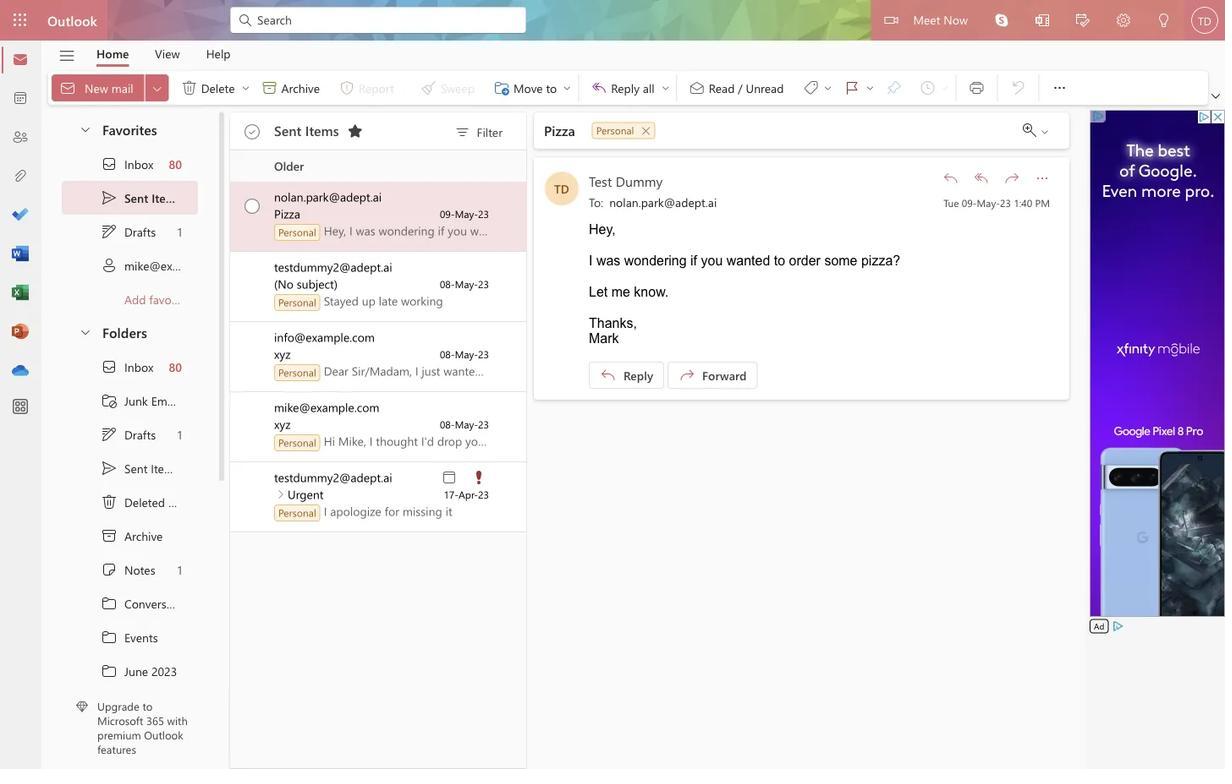 Task type: vqa. For each thing, say whether or not it's contained in the screenshot.


Task type: describe. For each thing, give the bounding box(es) containing it.
email
[[151, 393, 179, 409]]

reply for 
[[611, 80, 640, 95]]


[[884, 14, 898, 27]]

4 select a conversation checkbox from the top
[[234, 463, 274, 499]]

08-may-23 for testdummy2@adept.ai
[[440, 278, 489, 291]]

move
[[513, 80, 543, 95]]

mike@example.com inside  mike@example.com
[[124, 258, 230, 273]]

 button
[[50, 41, 84, 70]]

drafts for 
[[124, 427, 156, 443]]

 inside  move to 
[[562, 83, 572, 93]]


[[844, 80, 861, 96]]

to: nolan.park@adept.ai
[[589, 194, 717, 210]]

drafts for 
[[124, 224, 156, 240]]

 inside  
[[1040, 127, 1050, 137]]

premium
[[97, 728, 141, 743]]

 archive inside move & delete group
[[261, 80, 320, 96]]

08-may-23 for info@example.com
[[440, 348, 489, 361]]


[[1212, 92, 1220, 101]]

 events
[[101, 629, 158, 646]]

 button
[[342, 118, 369, 145]]

events
[[124, 630, 158, 646]]

80 for 
[[169, 156, 182, 172]]

 new mail
[[59, 80, 133, 96]]

inbox for 
[[124, 359, 153, 375]]

me
[[611, 284, 630, 300]]

set your advertising preferences image
[[1111, 620, 1125, 634]]

 for 
[[101, 596, 118, 613]]

microsoft
[[97, 714, 143, 729]]

may- for testdummy2@adept.ai
[[455, 278, 478, 291]]

17-
[[444, 488, 459, 502]]

powerpoint image
[[12, 324, 29, 341]]

items inside sent items 
[[305, 121, 339, 139]]

 move to 
[[493, 80, 572, 96]]


[[454, 124, 471, 141]]

meet
[[913, 11, 940, 27]]

move & delete group
[[52, 71, 575, 105]]

 button for favorites
[[70, 113, 99, 145]]

test
[[589, 172, 612, 190]]

09-may-23
[[440, 207, 489, 221]]

 for  dropdown button
[[1051, 80, 1068, 96]]

may- for nolan.park@adept.ai
[[455, 207, 478, 221]]

test dummy button
[[589, 172, 663, 190]]

to:
[[589, 194, 603, 210]]

to inside  move to 
[[546, 80, 557, 95]]


[[688, 80, 705, 96]]

items for 2nd  tree item from the bottom
[[152, 190, 181, 206]]

help
[[206, 46, 231, 61]]

 button for folders
[[70, 316, 99, 348]]

calendar image
[[12, 91, 29, 107]]

working
[[401, 293, 443, 309]]

 button
[[1043, 71, 1077, 105]]

td
[[554, 181, 569, 196]]

 archive inside  tree item
[[101, 528, 163, 545]]

 inside  
[[865, 83, 875, 93]]

 button
[[960, 74, 994, 102]]

mark
[[589, 331, 619, 346]]

favorites tree
[[62, 107, 230, 316]]

home button
[[84, 41, 142, 67]]

 tree item for 
[[62, 215, 198, 249]]

 button for 
[[145, 74, 169, 102]]

08-may-23 for mike@example.com
[[440, 418, 489, 431]]

urgent
[[288, 487, 324, 503]]


[[237, 12, 254, 29]]

 tree item
[[62, 249, 230, 283]]

view button
[[142, 41, 193, 67]]

 reply
[[600, 367, 653, 384]]

 for  june 2023
[[101, 663, 118, 680]]

to inside email message element
[[774, 253, 785, 268]]

features
[[97, 743, 136, 757]]

(no subject)
[[274, 276, 338, 292]]

deleted
[[124, 495, 165, 510]]

personal inside personal i apologize for missing it
[[278, 506, 316, 520]]

 for  events
[[101, 629, 118, 646]]

 
[[1023, 124, 1050, 137]]

favorite
[[149, 292, 189, 307]]

xyz for mike@example.com
[[274, 417, 291, 432]]

favorites
[[102, 120, 157, 138]]

 inside folders tree item
[[79, 325, 92, 339]]

apologize
[[330, 504, 381, 519]]

late
[[379, 293, 398, 309]]


[[274, 488, 287, 502]]

 button
[[274, 488, 288, 502]]

 button for 
[[239, 74, 253, 102]]

outlook inside banner
[[47, 11, 97, 29]]

 june 2023
[[101, 663, 177, 680]]

(no
[[274, 276, 294, 292]]

mike@example.com inside "message list" list box
[[274, 400, 379, 415]]

left-rail-appbar navigation
[[3, 41, 37, 391]]

older heading
[[230, 151, 526, 182]]

 for  popup button on the right top of the page
[[1034, 170, 1051, 187]]

1 for 
[[177, 224, 182, 240]]


[[347, 123, 364, 140]]

 tree item
[[62, 519, 198, 553]]

testdummy2@adept.ai for (no subject)
[[274, 259, 392, 275]]

 button
[[968, 165, 995, 192]]

may- inside email message element
[[977, 196, 1000, 209]]


[[1023, 124, 1036, 137]]

ad
[[1094, 621, 1104, 632]]


[[641, 126, 651, 136]]

 inside select all messages checkbox
[[245, 124, 260, 140]]

23 for testdummy2@adept.ai
[[478, 278, 489, 291]]


[[968, 80, 985, 96]]

sent inside sent items 
[[274, 121, 301, 139]]

thanks, mark
[[589, 316, 637, 346]]

wondering
[[624, 253, 687, 268]]

 tree item
[[62, 384, 198, 418]]

3  tree item from the top
[[62, 655, 198, 689]]

personal left  button
[[596, 123, 634, 137]]

 delete 
[[181, 80, 251, 96]]

test dummy image
[[545, 172, 579, 206]]

 button
[[835, 74, 863, 102]]

 for  forward
[[679, 367, 695, 384]]

dummy
[[616, 172, 663, 190]]

folders tree item
[[62, 316, 198, 350]]

tue 09-may-23 1:40 pm
[[943, 196, 1050, 209]]

 forward
[[679, 367, 747, 384]]

people image
[[12, 129, 29, 146]]

09- inside "message list" list box
[[440, 207, 455, 221]]

1  tree item from the top
[[62, 587, 198, 621]]

sent inside favorites tree
[[124, 190, 148, 206]]

23 for nolan.park@adept.ai
[[478, 207, 489, 221]]

 for  deleted items
[[101, 494, 118, 511]]

i inside personal i apologize for missing it
[[324, 504, 327, 519]]

2023
[[151, 664, 177, 680]]

subject)
[[297, 276, 338, 292]]

 inside "favorites" tree item
[[79, 122, 92, 136]]

select a conversation checkbox for nolan.park@adept.ai
[[234, 182, 274, 218]]


[[995, 14, 1009, 27]]

 for 
[[101, 359, 118, 376]]

stayed
[[324, 293, 359, 309]]

none text field inside email message element
[[589, 192, 932, 212]]

items for  tree item
[[168, 495, 197, 510]]

mail
[[111, 80, 133, 95]]

know.
[[634, 284, 669, 300]]

 button
[[981, 0, 1022, 41]]

personal 
[[596, 123, 651, 137]]

older
[[274, 158, 304, 174]]

23 inside email message element
[[1000, 196, 1011, 209]]

excel image
[[12, 285, 29, 302]]

apr-
[[459, 488, 478, 502]]

view
[[155, 46, 180, 61]]


[[101, 393, 118, 409]]

 right mail
[[150, 81, 164, 95]]

personal i apologize for missing it
[[278, 504, 452, 520]]

archive inside  tree item
[[124, 529, 163, 544]]

 search field
[[230, 0, 526, 38]]

more apps image
[[12, 399, 29, 416]]

pizza inside "message list" list box
[[274, 206, 300, 222]]

reply for 
[[624, 368, 653, 383]]

order
[[789, 253, 821, 268]]

 inbox for 
[[101, 359, 153, 376]]

08- for info@example.com
[[440, 348, 455, 361]]

Search field
[[256, 11, 516, 28]]

 reply all 
[[591, 80, 671, 96]]

23 for mike@example.com
[[478, 418, 489, 431]]

may- for mike@example.com
[[455, 418, 478, 431]]

365
[[146, 714, 164, 729]]

missing
[[403, 504, 442, 519]]

 notes
[[101, 562, 155, 579]]

1 horizontal spatial pizza
[[544, 122, 575, 140]]

2  from the top
[[101, 460, 118, 477]]

 for 
[[973, 170, 990, 187]]

td image
[[1191, 7, 1218, 34]]



Task type: locate. For each thing, give the bounding box(es) containing it.
2  tree item from the top
[[62, 621, 198, 655]]

1 for 
[[177, 427, 182, 443]]

2 08- from the top
[[440, 348, 455, 361]]

 up 'tue 09-may-23 1:40 pm'
[[973, 170, 990, 187]]

 
[[802, 80, 833, 96]]

1  from the top
[[101, 190, 118, 206]]

archive
[[281, 80, 320, 95], [124, 529, 163, 544]]


[[493, 80, 510, 96]]

outlook right premium
[[144, 728, 183, 743]]

home
[[96, 46, 129, 61]]

1  from the top
[[101, 223, 118, 240]]

1 vertical spatial to
[[774, 253, 785, 268]]

if
[[690, 253, 697, 268]]

1 vertical spatial reply
[[624, 368, 653, 383]]

mail image
[[12, 52, 29, 69]]

 tree item inside favorites tree
[[62, 215, 198, 249]]

1 horizontal spatial archive
[[281, 80, 320, 95]]

08-may-23 down working
[[440, 348, 489, 361]]

hey,
[[589, 222, 616, 237]]

2 drafts from the top
[[124, 427, 156, 443]]

 sent items up  tree item
[[101, 190, 181, 206]]

delete
[[201, 80, 235, 95]]

1 vertical spatial i
[[324, 504, 327, 519]]

pizza
[[544, 122, 575, 140], [274, 206, 300, 222]]

08- up working
[[440, 278, 455, 291]]

 inside button
[[973, 170, 990, 187]]

0 vertical spatial 
[[181, 80, 198, 96]]

up
[[362, 293, 376, 309]]

to inside the upgrade to microsoft 365 with premium outlook features
[[142, 700, 153, 714]]

folders
[[102, 323, 147, 341]]

all
[[643, 80, 655, 95]]

17-apr-23
[[444, 488, 489, 502]]

08-
[[440, 278, 455, 291], [440, 348, 455, 361], [440, 418, 455, 431]]

0 horizontal spatial outlook
[[47, 11, 97, 29]]

outlook up  button
[[47, 11, 97, 29]]

 inside  button
[[943, 170, 959, 187]]

tab list containing home
[[84, 41, 244, 67]]

0 vertical spatial 
[[1003, 170, 1020, 187]]

0 vertical spatial i
[[589, 253, 593, 268]]

 inside favorites tree
[[101, 190, 118, 206]]

1 right the notes at the left of page
[[177, 562, 182, 578]]

 tree item for 
[[62, 147, 198, 181]]

1 vertical spatial 1
[[177, 427, 182, 443]]

pm
[[1035, 196, 1050, 209]]

 down  dropdown button
[[1051, 80, 1068, 96]]

testdummy2@adept.ai for 
[[274, 470, 392, 486]]

1 horizontal spatial 
[[181, 80, 198, 96]]

for
[[385, 504, 399, 519]]

0 vertical spatial archive
[[281, 80, 320, 95]]

2 08-may-23 from the top
[[440, 348, 489, 361]]

 archive up  tree item
[[101, 528, 163, 545]]

 down 
[[101, 596, 118, 613]]

 drafts for 
[[101, 426, 156, 443]]

1  tree item from the top
[[62, 181, 198, 215]]

3 select a conversation checkbox from the top
[[234, 322, 274, 359]]

items inside  deleted items
[[168, 495, 197, 510]]

1 vertical spatial outlook
[[144, 728, 183, 743]]

archive up sent items 
[[281, 80, 320, 95]]

 tree item for 
[[62, 418, 198, 452]]

 tree item
[[62, 486, 198, 519]]

1 vertical spatial 
[[679, 367, 695, 384]]

archive down deleted
[[124, 529, 163, 544]]

 sent items for 2nd  tree item from the bottom
[[101, 190, 181, 206]]

 drafts down  tree item
[[101, 426, 156, 443]]

select a conversation checkbox containing 
[[234, 182, 274, 218]]

1 xyz from the top
[[274, 346, 291, 362]]

1  button from the left
[[145, 74, 169, 102]]

select a conversation checkbox for info@example.com
[[234, 322, 274, 359]]

items inside favorites tree
[[152, 190, 181, 206]]

1 vertical spatial mike@example.com
[[274, 400, 379, 415]]

80 down "favorites" tree item
[[169, 156, 182, 172]]

 for 
[[101, 426, 118, 443]]

Select a conversation checkbox
[[234, 182, 274, 218], [234, 252, 274, 289], [234, 322, 274, 359], [234, 463, 274, 499]]


[[101, 257, 118, 274]]

2 horizontal spatial to
[[774, 253, 785, 268]]

1  from the top
[[101, 596, 118, 613]]

 inside popup button
[[1034, 170, 1051, 187]]

add favorite tree item
[[62, 283, 198, 316]]

reply left the all
[[611, 80, 640, 95]]

0 vertical spatial 
[[943, 170, 959, 187]]

 inside dropdown button
[[1051, 80, 1068, 96]]


[[1117, 14, 1130, 27]]

 tree item up deleted
[[62, 452, 198, 486]]


[[1157, 14, 1171, 27]]

0 vertical spatial 
[[101, 190, 118, 206]]

i left apologize
[[324, 504, 327, 519]]

application
[[0, 0, 1225, 770]]

3 1 from the top
[[177, 562, 182, 578]]

 for  reply
[[600, 367, 617, 384]]

select a conversation checkbox for testdummy2@adept.ai
[[234, 252, 274, 289]]

 up ""
[[101, 190, 118, 206]]

 drafts inside favorites tree
[[101, 223, 156, 240]]

1 horizontal spatial i
[[589, 253, 593, 268]]

pizza down  move to 
[[544, 122, 575, 140]]

outlook
[[47, 11, 97, 29], [144, 728, 183, 743]]

 up 
[[101, 528, 118, 545]]

1  tree item from the top
[[62, 147, 198, 181]]

 button
[[1208, 88, 1223, 105]]

Select all messages checkbox
[[240, 120, 264, 144]]

 down  delete  at left top
[[245, 124, 260, 140]]

 up 
[[101, 359, 118, 376]]

files image
[[12, 168, 29, 185]]

 for  reply all 
[[591, 80, 608, 96]]

 tree item up june
[[62, 621, 198, 655]]

testdummy2@adept.ai up urgent
[[274, 470, 392, 486]]

sent items 
[[274, 121, 364, 140]]

1  inbox from the top
[[101, 156, 153, 173]]

 inside tree item
[[101, 528, 118, 545]]

items up  mike@example.com
[[152, 190, 181, 206]]

 button inside tags group
[[863, 74, 877, 102]]

inbox down "favorites" tree item
[[124, 156, 153, 172]]

1 inside favorites tree
[[177, 224, 182, 240]]

outlook link
[[47, 0, 97, 41]]

was
[[596, 253, 620, 268]]

wanted
[[727, 253, 770, 268]]

 left delete
[[181, 80, 198, 96]]

mike@example.com up favorite
[[124, 258, 230, 273]]

2  tree item from the top
[[62, 452, 198, 486]]

 drafts for 
[[101, 223, 156, 240]]

 inside favorites tree
[[101, 156, 118, 173]]

0 horizontal spatial 
[[679, 367, 695, 384]]

1 down email
[[177, 427, 182, 443]]

now
[[944, 11, 968, 27]]

0 vertical spatial  button
[[70, 113, 99, 145]]

 tree item down favorites
[[62, 147, 198, 181]]

0 vertical spatial  tree item
[[62, 181, 198, 215]]

1 80 from the top
[[169, 156, 182, 172]]

 down 
[[101, 426, 118, 443]]

message list section
[[230, 108, 526, 769]]

you
[[701, 253, 723, 268]]

drafts inside favorites tree
[[124, 224, 156, 240]]

1 horizontal spatial mike@example.com
[[274, 400, 379, 415]]

 inbox inside favorites tree
[[101, 156, 153, 173]]

1  sent items from the top
[[101, 190, 181, 206]]

09- inside email message element
[[962, 196, 977, 209]]

0 vertical spatial 
[[261, 80, 278, 96]]

3  from the top
[[101, 663, 118, 680]]

1  button from the top
[[70, 113, 99, 145]]

 inside move & delete group
[[261, 80, 278, 96]]

mike@example.com down info@example.com
[[274, 400, 379, 415]]

2 xyz from the top
[[274, 417, 291, 432]]


[[181, 80, 198, 96], [101, 494, 118, 511]]

select a conversation checkbox down 'older'
[[234, 182, 274, 218]]

2  inbox from the top
[[101, 359, 153, 376]]

0 vertical spatial  drafts
[[101, 223, 156, 240]]

nolan.park@adept.ai down 'older'
[[274, 189, 382, 205]]

 button
[[998, 165, 1025, 192]]

1 vertical spatial pizza
[[274, 206, 300, 222]]

0 vertical spatial  archive
[[261, 80, 320, 96]]

0 vertical spatial testdummy2@adept.ai
[[274, 259, 392, 275]]

0 vertical spatial sent
[[274, 121, 301, 139]]

0 vertical spatial 
[[1051, 80, 1068, 96]]

testdummy2@adept.ai up subject)
[[274, 259, 392, 275]]

personal down  urgent
[[278, 506, 316, 520]]

help button
[[193, 41, 243, 67]]


[[1076, 14, 1090, 27]]

let me know.
[[589, 284, 669, 300]]

2  tree item from the top
[[62, 418, 198, 452]]

1 drafts from the top
[[124, 224, 156, 240]]


[[58, 47, 76, 65]]

1  from the top
[[245, 124, 260, 140]]

 deleted items
[[101, 494, 197, 511]]

 button inside "favorites" tree item
[[70, 113, 99, 145]]

drafts down  junk email
[[124, 427, 156, 443]]

1 vertical spatial 08-
[[440, 348, 455, 361]]

favorites tree item
[[62, 113, 198, 147]]

1 vertical spatial  inbox
[[101, 359, 153, 376]]

1 horizontal spatial outlook
[[144, 728, 183, 743]]

0 vertical spatial 
[[591, 80, 608, 96]]

new
[[85, 80, 108, 95]]

inbox for 
[[124, 156, 153, 172]]

 tree item for 
[[62, 350, 198, 384]]

0 vertical spatial outlook
[[47, 11, 97, 29]]

 button right 
[[863, 74, 877, 102]]

 for  delete 
[[181, 80, 198, 96]]

 up 1:40
[[1003, 170, 1020, 187]]

1 horizontal spatial 
[[261, 80, 278, 96]]

2  sent items from the top
[[101, 460, 179, 477]]

personal stayed up late working
[[278, 293, 443, 309]]

0 vertical spatial inbox
[[124, 156, 153, 172]]

1 inside  tree item
[[177, 562, 182, 578]]

tags group
[[680, 71, 952, 105]]

 tree item
[[62, 587, 198, 621], [62, 621, 198, 655], [62, 655, 198, 689]]

08- up  at the bottom
[[440, 418, 455, 431]]


[[101, 562, 118, 579]]

2 inbox from the top
[[124, 359, 153, 375]]

1 vertical spatial sent
[[124, 190, 148, 206]]

0 vertical spatial 08-
[[440, 278, 455, 291]]

tab list
[[84, 41, 244, 67]]

0 vertical spatial 
[[101, 596, 118, 613]]

sent down "favorites" tree item
[[124, 190, 148, 206]]

 inside favorites tree
[[101, 223, 118, 240]]

 tree item
[[62, 181, 198, 215], [62, 452, 198, 486]]


[[246, 124, 259, 138]]

items
[[305, 121, 339, 139], [152, 190, 181, 206], [151, 461, 179, 477], [168, 495, 197, 510]]

personal down (no subject) on the top left
[[278, 296, 316, 309]]

 button down the  new mail
[[70, 113, 99, 145]]

 inside  
[[823, 83, 833, 93]]

xyz down info@example.com
[[274, 346, 291, 362]]

 tree item up ""
[[62, 215, 198, 249]]

 button
[[637, 123, 654, 138]]

0 vertical spatial  inbox
[[101, 156, 153, 173]]

application containing outlook
[[0, 0, 1225, 770]]

 sent items for 1st  tree item from the bottom
[[101, 460, 179, 477]]

0 vertical spatial 80
[[169, 156, 182, 172]]

1 vertical spatial 
[[245, 199, 260, 214]]

1 vertical spatial 
[[101, 494, 118, 511]]

09- down 
[[440, 207, 455, 221]]


[[1036, 14, 1049, 27]]

 left the events
[[101, 629, 118, 646]]

1  drafts from the top
[[101, 223, 156, 240]]

 for 
[[101, 223, 118, 240]]

 tree item
[[62, 215, 198, 249], [62, 418, 198, 452]]

0 vertical spatial  tree item
[[62, 147, 198, 181]]

it
[[446, 504, 452, 519]]

 down "favorites" tree item
[[101, 156, 118, 173]]

 button
[[145, 74, 169, 102], [239, 74, 253, 102], [863, 74, 877, 102]]

 up personal 
[[591, 80, 608, 96]]

 tree item up  events at the left of page
[[62, 587, 198, 621]]

select a conversation checkbox down (no at the left
[[234, 322, 274, 359]]

reply inside  reply all 
[[611, 80, 640, 95]]

0 vertical spatial drafts
[[124, 224, 156, 240]]

2  drafts from the top
[[101, 426, 156, 443]]

 button
[[659, 74, 672, 102]]

sent up  tree item
[[124, 461, 148, 477]]

None text field
[[589, 192, 932, 212]]

1 vertical spatial 
[[973, 170, 990, 187]]

2 select a conversation checkbox from the top
[[234, 252, 274, 289]]

1 vertical spatial 
[[101, 460, 118, 477]]

 inside "select a conversation" option
[[245, 199, 260, 214]]

1 vertical spatial  sent items
[[101, 460, 179, 477]]

 
[[844, 80, 875, 96]]

1 08- from the top
[[440, 278, 455, 291]]

1 1 from the top
[[177, 224, 182, 240]]

word image
[[12, 246, 29, 263]]

i left was
[[589, 253, 593, 268]]

1 up  mike@example.com
[[177, 224, 182, 240]]

 button right delete
[[239, 74, 253, 102]]

premium features image
[[76, 702, 88, 714]]

to left the order
[[774, 253, 785, 268]]

 filter
[[454, 124, 503, 141]]

sent right  at the left top of the page
[[274, 121, 301, 139]]

tree
[[62, 350, 198, 770]]

2 80 from the top
[[169, 359, 182, 375]]

1 select a conversation checkbox from the top
[[234, 182, 274, 218]]

2 horizontal spatial  button
[[863, 74, 877, 102]]

0 vertical spatial mike@example.com
[[124, 258, 230, 273]]

1 horizontal spatial 
[[973, 170, 990, 187]]

personal up (no subject) on the top left
[[278, 225, 316, 239]]

 tree item
[[62, 147, 198, 181], [62, 350, 198, 384]]

2 testdummy2@adept.ai from the top
[[274, 470, 392, 486]]

3 08- from the top
[[440, 418, 455, 431]]

 up ""
[[101, 223, 118, 240]]

0 vertical spatial 1
[[177, 224, 182, 240]]

1 vertical spatial  tree item
[[62, 418, 198, 452]]

nolan.park@adept.ai inside email message element
[[609, 194, 717, 210]]

0 horizontal spatial 
[[101, 528, 118, 545]]

 tree item down  events at the left of page
[[62, 655, 198, 689]]

1 vertical spatial 
[[101, 528, 118, 545]]

1 vertical spatial inbox
[[124, 359, 153, 375]]

reply inside  reply
[[624, 368, 653, 383]]

select a conversation checkbox left urgent
[[234, 463, 274, 499]]

xyz up  dropdown button on the left bottom of page
[[274, 417, 291, 432]]

08- for testdummy2@adept.ai
[[440, 278, 455, 291]]

td button
[[545, 172, 579, 206]]

2 1 from the top
[[177, 427, 182, 443]]

upgrade to microsoft 365 with premium outlook features
[[97, 700, 188, 757]]

1 vertical spatial xyz
[[274, 417, 291, 432]]


[[802, 80, 819, 96]]

0 horizontal spatial nolan.park@adept.ai
[[274, 189, 382, 205]]

0 horizontal spatial 
[[591, 80, 608, 96]]

0 vertical spatial 
[[101, 223, 118, 240]]

1  from the top
[[101, 156, 118, 173]]

sent items heading
[[274, 113, 369, 150]]

80 inside favorites tree
[[169, 156, 182, 172]]

 button inside folders tree item
[[70, 316, 99, 348]]

 tree item up junk
[[62, 350, 198, 384]]

i was wondering if you wanted to order some pizza?
[[589, 253, 900, 268]]

2  button from the left
[[239, 74, 253, 102]]

may-
[[977, 196, 1000, 209], [455, 207, 478, 221], [455, 278, 478, 291], [455, 348, 478, 361], [455, 418, 478, 431]]

 drafts
[[101, 223, 156, 240], [101, 426, 156, 443]]

0 vertical spatial  tree item
[[62, 215, 198, 249]]

nolan.park@adept.ai inside "message list" list box
[[274, 189, 382, 205]]

1 vertical spatial 
[[1034, 170, 1051, 187]]

1 testdummy2@adept.ai from the top
[[274, 259, 392, 275]]

 left folders on the left top
[[79, 325, 92, 339]]

 urgent
[[274, 487, 324, 503]]

to
[[546, 80, 557, 95], [774, 253, 785, 268], [142, 700, 153, 714]]

0 horizontal spatial archive
[[124, 529, 163, 544]]

2 vertical spatial 08-
[[440, 418, 455, 431]]

personal inside personal stayed up late working
[[278, 296, 316, 309]]

nolan.park@adept.ai
[[274, 189, 382, 205], [609, 194, 717, 210]]

items left the  "button"
[[305, 121, 339, 139]]

1  tree item from the top
[[62, 215, 198, 249]]

 inside tree item
[[101, 494, 118, 511]]

items for 1st  tree item from the bottom
[[151, 461, 179, 477]]

08- for mike@example.com
[[440, 418, 455, 431]]

to right upgrade
[[142, 700, 153, 714]]

2 vertical spatial 1
[[177, 562, 182, 578]]

 right  at the top right of page
[[1040, 127, 1050, 137]]

1 vertical spatial  tree item
[[62, 452, 198, 486]]

message list list box
[[230, 151, 526, 769]]

 button left folders on the left top
[[70, 316, 99, 348]]

 sent items
[[101, 190, 181, 206], [101, 460, 179, 477]]

2  from the top
[[245, 199, 260, 214]]

2  button from the top
[[70, 316, 99, 348]]

tree containing 
[[62, 350, 198, 770]]

1 vertical spatial 
[[600, 367, 617, 384]]

 read / unread
[[688, 80, 784, 96]]

0 horizontal spatial to
[[142, 700, 153, 714]]

reply down thanks, mark
[[624, 368, 653, 383]]

2 vertical spatial sent
[[124, 461, 148, 477]]

 inbox for 
[[101, 156, 153, 173]]

 inside move & delete group
[[181, 80, 198, 96]]

 down the  new mail
[[79, 122, 92, 136]]


[[441, 470, 458, 486]]

0 horizontal spatial mike@example.com
[[124, 258, 230, 273]]

 for 
[[1003, 170, 1020, 187]]

 button
[[1144, 0, 1184, 43]]

let
[[589, 284, 608, 300]]

xyz for info@example.com
[[274, 346, 291, 362]]

1 vertical spatial 08-may-23
[[440, 348, 489, 361]]

1 horizontal spatial  archive
[[261, 80, 320, 96]]

09- right tue
[[962, 196, 977, 209]]

3  button from the left
[[863, 74, 877, 102]]

08-may-23 up the 
[[440, 418, 489, 431]]

items right deleted
[[168, 495, 197, 510]]

 button
[[1022, 0, 1063, 43]]

 sent items inside favorites tree
[[101, 190, 181, 206]]

 tree item down junk
[[62, 418, 198, 452]]

 right 
[[865, 83, 875, 93]]

0 vertical spatial  sent items
[[101, 190, 181, 206]]

tab list inside application
[[84, 41, 244, 67]]

 inside  reply all 
[[661, 83, 671, 93]]

 archive up sent items 
[[261, 80, 320, 96]]

pizza down 'older'
[[274, 206, 300, 222]]

inbox inside favorites tree
[[124, 156, 153, 172]]

with
[[167, 714, 188, 729]]

2  from the top
[[101, 629, 118, 646]]

80 for 
[[169, 359, 182, 375]]

outlook banner
[[0, 0, 1225, 43]]

select a conversation checkbox left subject)
[[234, 252, 274, 289]]

outlook inside the upgrade to microsoft 365 with premium outlook features
[[144, 728, 183, 743]]

 up tue
[[943, 170, 959, 187]]

 right the all
[[661, 83, 671, 93]]

1 vertical spatial  button
[[70, 316, 99, 348]]

1 vertical spatial testdummy2@adept.ai
[[274, 470, 392, 486]]

 inside tree
[[101, 426, 118, 443]]

1 horizontal spatial 09-
[[962, 196, 977, 209]]

 for 
[[943, 170, 959, 187]]

3 08-may-23 from the top
[[440, 418, 489, 431]]

 tree item
[[62, 553, 198, 587]]

 sent items up deleted
[[101, 460, 179, 477]]

2 vertical spatial 
[[101, 663, 118, 680]]

1 inbox from the top
[[124, 156, 153, 172]]

none text field containing to:
[[589, 192, 932, 212]]

1 vertical spatial 
[[101, 426, 118, 443]]

 tree item inside favorites tree
[[62, 147, 198, 181]]

0 horizontal spatial  button
[[145, 74, 169, 102]]

1 vertical spatial 
[[101, 629, 118, 646]]

0 vertical spatial to
[[546, 80, 557, 95]]

0 vertical spatial reply
[[611, 80, 640, 95]]

0 horizontal spatial 
[[600, 367, 617, 384]]

2  from the top
[[101, 359, 118, 376]]

0 vertical spatial pizza
[[544, 122, 575, 140]]

0 horizontal spatial i
[[324, 504, 327, 519]]

 up  tree item
[[101, 460, 118, 477]]

1 08-may-23 from the top
[[440, 278, 489, 291]]

 right ""
[[823, 83, 833, 93]]

drafts up  tree item
[[124, 224, 156, 240]]

1 vertical spatial  archive
[[101, 528, 163, 545]]

 button right mail
[[145, 74, 169, 102]]

1 horizontal spatial 
[[943, 170, 959, 187]]

0 horizontal spatial  archive
[[101, 528, 163, 545]]

0 horizontal spatial 09-
[[440, 207, 455, 221]]

 drafts up  tree item
[[101, 223, 156, 240]]

1 vertical spatial 80
[[169, 359, 182, 375]]

 tree item down "favorites" tree item
[[62, 181, 198, 215]]

 button
[[1103, 0, 1144, 43]]

tue
[[943, 196, 959, 209]]

80 up email
[[169, 359, 182, 375]]

nolan.park@adept.ai down the dummy
[[609, 194, 717, 210]]

 inbox down "favorites" tree item
[[101, 156, 153, 173]]


[[1051, 80, 1068, 96], [1034, 170, 1051, 187]]

1 horizontal spatial to
[[546, 80, 557, 95]]


[[101, 156, 118, 173], [101, 359, 118, 376]]

 up pm
[[1034, 170, 1051, 187]]

 up select all messages checkbox
[[261, 80, 278, 96]]

 for 
[[101, 156, 118, 173]]

onedrive image
[[12, 363, 29, 380]]

personal up  urgent
[[278, 436, 316, 450]]

1 vertical spatial drafts
[[124, 427, 156, 443]]

to right move
[[546, 80, 557, 95]]

email message element
[[534, 157, 1069, 400]]

may- for info@example.com
[[455, 348, 478, 361]]

archive inside move & delete group
[[281, 80, 320, 95]]

23 for info@example.com
[[478, 348, 489, 361]]

items up  deleted items
[[151, 461, 179, 477]]

 inside  button
[[1003, 170, 1020, 187]]

2  tree item from the top
[[62, 350, 198, 384]]

to do image
[[12, 207, 29, 224]]

 left june
[[101, 663, 118, 680]]

inbox up  junk email
[[124, 359, 153, 375]]

1 vertical spatial archive
[[124, 529, 163, 544]]

0 vertical spatial 
[[245, 124, 260, 140]]

2  from the top
[[101, 426, 118, 443]]

personal down info@example.com
[[278, 366, 316, 379]]

0 vertical spatial 08-may-23
[[440, 278, 489, 291]]

0 vertical spatial xyz
[[274, 346, 291, 362]]

2 vertical spatial to
[[142, 700, 153, 714]]

1 horizontal spatial 
[[1003, 170, 1020, 187]]

1 vertical spatial 
[[101, 359, 118, 376]]

/
[[738, 80, 743, 95]]

 inside  delete 
[[241, 83, 251, 93]]



